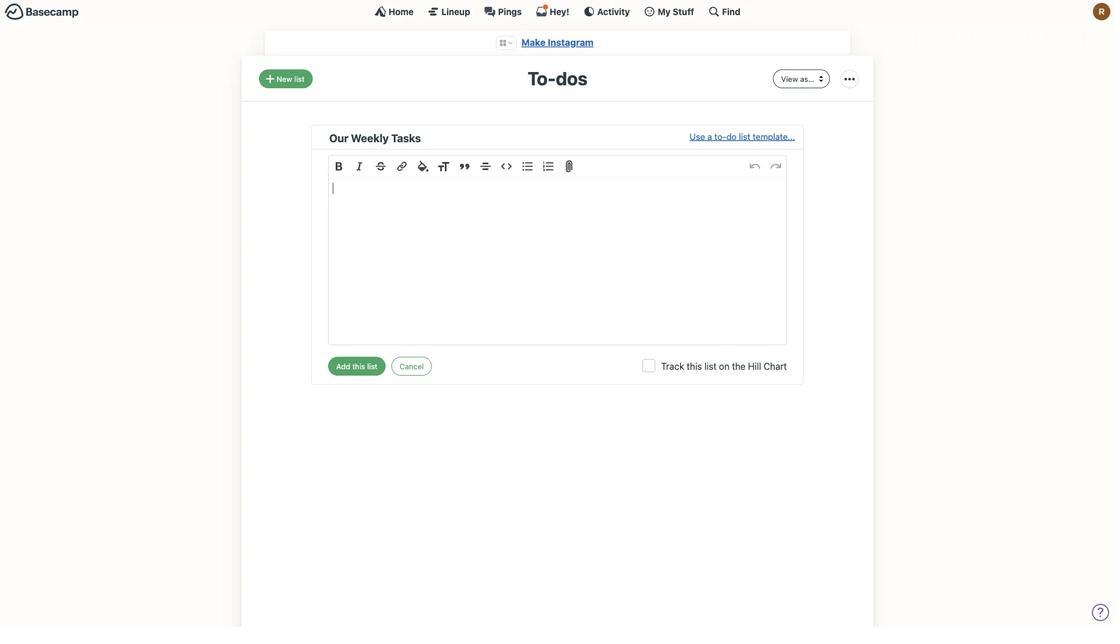 Task type: describe. For each thing, give the bounding box(es) containing it.
use
[[690, 131, 706, 141]]

home link
[[375, 6, 414, 17]]

2 horizontal spatial list
[[739, 131, 751, 141]]

use a to-do list template... link
[[690, 130, 796, 146]]

activity link
[[584, 6, 630, 17]]

this
[[687, 361, 702, 372]]

activity
[[598, 6, 630, 17]]

switch accounts image
[[5, 3, 79, 21]]

1 horizontal spatial list
[[705, 361, 717, 372]]

my stuff button
[[644, 6, 695, 17]]

stuff
[[673, 6, 695, 17]]

to-
[[528, 67, 556, 89]]

0 vertical spatial list
[[294, 74, 305, 83]]

use a to-do list template...
[[690, 131, 796, 141]]

dos
[[556, 67, 588, 89]]

hey! button
[[536, 4, 570, 17]]

track this list on the hill chart
[[661, 361, 787, 372]]

hey!
[[550, 6, 570, 17]]

as…
[[801, 74, 815, 83]]

hill chart
[[748, 361, 787, 372]]

my stuff
[[658, 6, 695, 17]]

on
[[719, 361, 730, 372]]

view
[[782, 74, 799, 83]]

the
[[732, 361, 746, 372]]

cancel button
[[392, 357, 432, 376]]

view as… button
[[773, 69, 830, 88]]

my
[[658, 6, 671, 17]]

new
[[277, 74, 292, 83]]

instagram
[[548, 37, 594, 48]]



Task type: locate. For each thing, give the bounding box(es) containing it.
lineup link
[[428, 6, 470, 17]]

home
[[389, 6, 414, 17]]

template...
[[753, 131, 796, 141]]

cancel
[[400, 362, 424, 371]]

to-dos
[[528, 67, 588, 89]]

list right new
[[294, 74, 305, 83]]

list right do
[[739, 131, 751, 141]]

find
[[722, 6, 741, 17]]

find button
[[709, 6, 741, 17]]

new list link
[[259, 69, 313, 88]]

a
[[708, 131, 713, 141]]

to-
[[715, 131, 727, 141]]

make
[[522, 37, 546, 48]]

list left on
[[705, 361, 717, 372]]

To-do list description: Add extra details or attach a file text field
[[329, 177, 787, 345]]

pings button
[[484, 6, 522, 17]]

view as…
[[782, 74, 815, 83]]

track
[[661, 361, 685, 372]]

2 vertical spatial list
[[705, 361, 717, 372]]

lineup
[[442, 6, 470, 17]]

make instagram link
[[522, 37, 594, 48]]

make instagram
[[522, 37, 594, 48]]

pings
[[498, 6, 522, 17]]

do
[[727, 131, 737, 141]]

list
[[294, 74, 305, 83], [739, 131, 751, 141], [705, 361, 717, 372]]

Name this list… text field
[[329, 130, 690, 146]]

None submit
[[328, 357, 386, 376]]

0 horizontal spatial list
[[294, 74, 305, 83]]

ruby image
[[1094, 3, 1111, 20]]

new list
[[277, 74, 305, 83]]

1 vertical spatial list
[[739, 131, 751, 141]]

main element
[[0, 0, 1116, 23]]



Task type: vqa. For each thing, say whether or not it's contained in the screenshot.
the topmost list
yes



